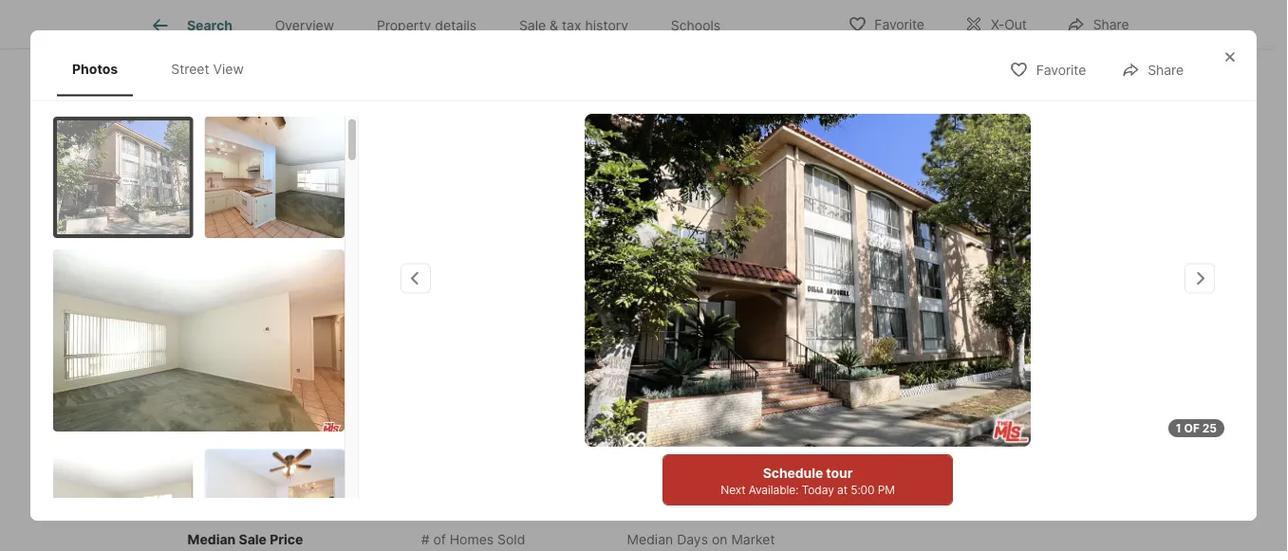 Task type: describe. For each thing, give the bounding box(es) containing it.
start an offer button
[[849, 396, 1146, 442]]

tuesday 31 oct
[[971, 111, 1023, 177]]

canterbury
[[517, 158, 640, 185]]

condos/co-
[[128, 493, 219, 512]]

go
[[849, 68, 879, 95]]

35
[[312, 310, 332, 328]]

property details tab
[[356, 3, 498, 48]]

5:00
[[851, 483, 875, 497]]

ops
[[219, 493, 247, 512]]

next image
[[812, 314, 842, 344]]

out
[[1005, 17, 1027, 33]]

$
[[193, 383, 201, 397]]

0 horizontal spatial in
[[302, 493, 316, 512]]

on inside tab
[[712, 533, 728, 549]]

sale-
[[355, 383, 382, 397]]

real
[[128, 158, 174, 185]]

list inside $649k median list price
[[193, 332, 209, 346]]

1 vertical spatial hills
[[349, 493, 381, 512]]

tuesday
[[971, 111, 1023, 125]]

median for 101.3%
[[312, 383, 352, 397]]

fox hills neighborhood
[[151, 262, 310, 281]]

est. $3,681 per month, based on comparable rentals
[[181, 3, 509, 19]]

condo
[[128, 212, 177, 230]]

days
[[355, 332, 380, 346]]

start an offer
[[949, 409, 1046, 428]]

25
[[1203, 422, 1218, 435]]

#
[[421, 533, 430, 549]]

tour in person
[[888, 226, 968, 239]]

at
[[838, 483, 848, 497]]

carousel group
[[120, 233, 842, 446]]

$3,681
[[208, 3, 251, 19]]

previous image
[[841, 129, 871, 159]]

go tour this home
[[849, 68, 1039, 95]]

101.3% median sale-to-list
[[312, 361, 413, 397]]

photos
[[72, 61, 118, 77]]

1
[[1177, 422, 1182, 435]]

$649k median list price
[[151, 310, 239, 346]]

chat
[[1104, 226, 1128, 239]]

view
[[213, 61, 244, 77]]

fox hills link
[[151, 260, 220, 283]]

schedule tour button
[[849, 273, 1146, 318]]

comparable
[[388, 3, 463, 19]]

ask
[[868, 470, 896, 489]]

est. $3,681 per month, based on comparable rentals button
[[128, 0, 690, 36]]

est.
[[181, 3, 204, 19]]

median days on market tab
[[587, 518, 815, 552]]

schools
[[671, 17, 721, 33]]

oct for 30
[[891, 163, 915, 177]]

dr
[[645, 158, 670, 185]]

dialog containing photos
[[30, 30, 1257, 552]]

next
[[721, 483, 746, 497]]

street view tab
[[156, 46, 259, 93]]

home
[[979, 68, 1039, 95]]

schedule tour next available: today at 5:00 pm
[[721, 465, 895, 497]]

details
[[435, 17, 477, 33]]

available:
[[749, 483, 799, 497]]

1 vertical spatial share button
[[1106, 50, 1200, 89]]

of for #
[[433, 533, 446, 549]]

&
[[550, 17, 558, 33]]

photos tab
[[57, 46, 133, 93]]

anytime
[[934, 327, 976, 341]]

median days on market
[[627, 533, 775, 549]]

on inside button
[[369, 3, 385, 19]]

property details
[[377, 17, 477, 33]]

or
[[986, 360, 1008, 378]]

on inside 35 median days on mkt.
[[384, 332, 397, 346]]

of for 1
[[1185, 422, 1200, 435]]

history
[[585, 17, 629, 33]]

rentals
[[466, 3, 509, 19]]

condo sales (last 30 days)
[[128, 212, 326, 230]]

ask a question link
[[868, 470, 978, 489]]

a
[[900, 470, 909, 489]]

property
[[377, 17, 432, 33]]

ft.
[[230, 383, 242, 397]]

share for share button to the bottom
[[1148, 62, 1184, 78]]

tour in person option
[[849, 208, 987, 257]]

based
[[327, 3, 365, 19]]

101.3%
[[312, 361, 364, 380]]

oct for 31
[[985, 163, 1009, 177]]

x-
[[991, 17, 1005, 33]]

6199
[[458, 158, 512, 185]]

ask a question
[[868, 470, 978, 489]]

sold
[[498, 533, 526, 549]]

sale & tax history
[[519, 17, 629, 33]]

overview
[[275, 17, 334, 33]]



Task type: vqa. For each thing, say whether or not it's contained in the screenshot.
Fox Hills Neighborhood
yes



Task type: locate. For each thing, give the bounding box(es) containing it.
share
[[1094, 17, 1130, 33], [1148, 62, 1184, 78]]

monday
[[878, 111, 928, 125]]

fox right trends
[[319, 493, 345, 512]]

1 horizontal spatial favorite
[[1037, 62, 1087, 78]]

mkt.
[[400, 332, 424, 346]]

sale inside tab
[[519, 17, 546, 33]]

x-out
[[991, 17, 1027, 33]]

market
[[732, 533, 775, 549]]

1 vertical spatial tour
[[1018, 286, 1049, 304]]

insights
[[332, 158, 418, 185]]

median inside tab
[[627, 533, 674, 549]]

1 horizontal spatial favorite button
[[994, 50, 1103, 89]]

median inside $649k median list price
[[151, 332, 190, 346]]

neighborhood
[[220, 264, 310, 280]]

tab list for share
[[53, 42, 278, 96]]

person
[[929, 226, 968, 239]]

35 median days on mkt.
[[312, 310, 424, 346]]

schedule tour
[[946, 286, 1049, 304]]

median down $649k
[[151, 332, 190, 346]]

1 horizontal spatial tour
[[884, 68, 928, 95]]

market
[[252, 158, 327, 185]]

street view
[[171, 61, 244, 77]]

trends
[[250, 493, 299, 512]]

dialog
[[30, 30, 1257, 552]]

0 horizontal spatial tour
[[888, 226, 914, 239]]

0 vertical spatial share button
[[1051, 4, 1146, 43]]

1 vertical spatial favorite button
[[994, 50, 1103, 89]]

1 horizontal spatial oct
[[985, 163, 1009, 177]]

tour for schedule tour
[[1018, 286, 1049, 304]]

fox up $649k
[[151, 262, 177, 281]]

favorite button up go
[[832, 4, 941, 43]]

schedule up available: at the bottom right of page
[[763, 465, 824, 481]]

in right trends
[[302, 493, 316, 512]]

tab list containing photos
[[53, 42, 278, 96]]

days)
[[284, 212, 326, 230]]

tour down tour via video chat option
[[1018, 286, 1049, 304]]

1 vertical spatial of
[[433, 533, 446, 549]]

1 horizontal spatial hills
[[349, 493, 381, 512]]

favorite for x-out
[[875, 17, 925, 33]]

0 horizontal spatial of
[[433, 533, 446, 549]]

0 vertical spatial in
[[916, 226, 926, 239]]

tour up monday
[[884, 68, 928, 95]]

0 vertical spatial on
[[369, 3, 385, 19]]

image image inside carousel group
[[648, 238, 819, 420]]

1 horizontal spatial 30
[[885, 127, 922, 161]]

2 vertical spatial tour
[[827, 465, 853, 481]]

1 horizontal spatial share
[[1148, 62, 1184, 78]]

tour via video chat option
[[987, 208, 1146, 257]]

#205
[[675, 158, 732, 185]]

1 vertical spatial list
[[398, 383, 413, 397]]

schedule for schedule tour
[[946, 286, 1015, 304]]

2 tour from the left
[[1026, 226, 1050, 239]]

tour for tour via video chat
[[1026, 226, 1050, 239]]

1 oct from the left
[[891, 163, 915, 177]]

on right based
[[369, 3, 385, 19]]

median inside $513 median $ / sq. ft.
[[151, 383, 190, 397]]

tour up at
[[827, 465, 853, 481]]

favorite button for share
[[994, 50, 1103, 89]]

fox inside carousel group
[[151, 262, 177, 281]]

0 horizontal spatial sale
[[239, 533, 267, 549]]

condos/co-ops trends in fox hills
[[128, 493, 381, 512]]

oct
[[891, 163, 915, 177], [985, 163, 1009, 177]]

of
[[1185, 422, 1200, 435], [433, 533, 446, 549]]

0 horizontal spatial fox
[[151, 262, 177, 281]]

tab list
[[128, 0, 757, 48], [53, 42, 278, 96], [128, 514, 819, 552]]

tour left via
[[1026, 226, 1050, 239]]

0 vertical spatial favorite button
[[832, 4, 941, 43]]

sale left price
[[239, 533, 267, 549]]

31
[[981, 127, 1013, 161]]

tab list containing search
[[128, 0, 757, 48]]

schedule for schedule tour next available: today at 5:00 pm
[[763, 465, 824, 481]]

hills right trends
[[349, 493, 381, 512]]

price
[[270, 533, 303, 549]]

favorite
[[875, 17, 925, 33], [1037, 62, 1087, 78]]

sale & tax history tab
[[498, 3, 650, 48]]

0 horizontal spatial list
[[193, 332, 209, 346]]

share button
[[1051, 4, 1146, 43], [1106, 50, 1200, 89]]

on right days
[[712, 533, 728, 549]]

0 vertical spatial list
[[193, 332, 209, 346]]

median sale price
[[188, 533, 303, 549]]

1 vertical spatial favorite
[[1037, 62, 1087, 78]]

0 horizontal spatial 30
[[260, 212, 281, 230]]

0 vertical spatial share
[[1094, 17, 1130, 33]]

favorite button down "out"
[[994, 50, 1103, 89]]

median down ops
[[188, 533, 236, 549]]

$513
[[151, 361, 188, 380]]

30 inside monday 30 oct
[[885, 127, 922, 161]]

1 horizontal spatial tour
[[1026, 226, 1050, 239]]

0 horizontal spatial favorite
[[875, 17, 925, 33]]

0 horizontal spatial tour
[[827, 465, 853, 481]]

2 horizontal spatial tour
[[1018, 286, 1049, 304]]

oct inside monday 30 oct
[[891, 163, 915, 177]]

schedule
[[946, 286, 1015, 304], [763, 465, 824, 481]]

6199 canterbury dr #205 image
[[585, 114, 1032, 447]]

oct down monday
[[891, 163, 915, 177]]

0 vertical spatial 30
[[885, 127, 922, 161]]

question
[[912, 470, 978, 489]]

for
[[423, 158, 453, 185]]

it's
[[849, 327, 864, 341]]

2 oct from the left
[[985, 163, 1009, 177]]

of right "#"
[[433, 533, 446, 549]]

hills down "sales"
[[180, 262, 212, 281]]

1 horizontal spatial schedule
[[946, 286, 1015, 304]]

video
[[1072, 226, 1101, 239]]

start
[[949, 409, 985, 428]]

1 vertical spatial share
[[1148, 62, 1184, 78]]

month,
[[279, 3, 323, 19]]

list right sale-
[[398, 383, 413, 397]]

tour
[[884, 68, 928, 95], [1018, 286, 1049, 304], [827, 465, 853, 481]]

overview tab
[[254, 3, 356, 48]]

tour for schedule tour next available: today at 5:00 pm
[[827, 465, 853, 481]]

0 vertical spatial favorite
[[875, 17, 925, 33]]

1 vertical spatial sale
[[239, 533, 267, 549]]

today
[[802, 483, 835, 497]]

sale left &
[[519, 17, 546, 33]]

per
[[254, 3, 275, 19]]

median sale price tab
[[132, 518, 359, 552]]

None button
[[860, 100, 946, 188], [954, 100, 1040, 188], [1048, 100, 1134, 188], [860, 100, 946, 188], [954, 100, 1040, 188], [1048, 100, 1134, 188]]

0 horizontal spatial schedule
[[763, 465, 824, 481]]

0 horizontal spatial share
[[1094, 17, 1130, 33]]

favorite button for x-out
[[832, 4, 941, 43]]

of right the 1
[[1185, 422, 1200, 435]]

1 vertical spatial fox
[[319, 493, 345, 512]]

list left the price at left
[[193, 332, 209, 346]]

schools tab
[[650, 3, 742, 48]]

favorite up go
[[875, 17, 925, 33]]

pm
[[878, 483, 895, 497]]

list box containing tour in person
[[849, 208, 1146, 257]]

sale inside tab
[[239, 533, 267, 549]]

$513 median $ / sq. ft.
[[151, 361, 242, 397]]

hills inside carousel group
[[180, 262, 212, 281]]

tab list containing median sale price
[[128, 514, 819, 552]]

fox
[[151, 262, 177, 281], [319, 493, 345, 512]]

days
[[677, 533, 708, 549]]

list inside 101.3% median sale-to-list
[[398, 383, 413, 397]]

x-out button
[[949, 4, 1044, 43]]

in inside option
[[916, 226, 926, 239]]

median for 35
[[312, 332, 352, 346]]

tour inside button
[[1018, 286, 1049, 304]]

median for $513
[[151, 383, 190, 397]]

on
[[369, 3, 385, 19], [384, 332, 397, 346], [712, 533, 728, 549]]

tour for tour in person
[[888, 226, 914, 239]]

0 horizontal spatial favorite button
[[832, 4, 941, 43]]

on left mkt.
[[384, 332, 397, 346]]

of inside tab
[[433, 533, 446, 549]]

it's free, cancel anytime
[[849, 327, 976, 341]]

1 horizontal spatial sale
[[519, 17, 546, 33]]

median inside 101.3% median sale-to-list
[[312, 383, 352, 397]]

median inside tab
[[188, 533, 236, 549]]

in left person
[[916, 226, 926, 239]]

image image
[[205, 116, 345, 238], [57, 120, 190, 234], [648, 238, 819, 420], [53, 249, 345, 432]]

homes
[[450, 533, 494, 549]]

1 horizontal spatial in
[[916, 226, 926, 239]]

median down 101.3%
[[312, 383, 352, 397]]

1 vertical spatial 30
[[260, 212, 281, 230]]

1 of 25
[[1177, 422, 1218, 435]]

median left days
[[627, 533, 674, 549]]

oct down 31
[[985, 163, 1009, 177]]

# of homes sold
[[421, 533, 526, 549]]

real estate market insights for 6199 canterbury dr #205
[[128, 158, 732, 185]]

offer
[[1010, 409, 1046, 428]]

sales
[[180, 212, 220, 230]]

favorite for share
[[1037, 62, 1087, 78]]

0 vertical spatial tour
[[884, 68, 928, 95]]

tour left person
[[888, 226, 914, 239]]

1 vertical spatial in
[[302, 493, 316, 512]]

30
[[885, 127, 922, 161], [260, 212, 281, 230]]

cancel
[[895, 327, 930, 341]]

1 vertical spatial on
[[384, 332, 397, 346]]

tour inside schedule tour next available: today at 5:00 pm
[[827, 465, 853, 481]]

0 vertical spatial schedule
[[946, 286, 1015, 304]]

1 horizontal spatial fox
[[319, 493, 345, 512]]

0 vertical spatial hills
[[180, 262, 212, 281]]

tab list for x-out
[[128, 0, 757, 48]]

tour for go tour this home
[[884, 68, 928, 95]]

via
[[1053, 226, 1068, 239]]

1 horizontal spatial list
[[398, 383, 413, 397]]

0 vertical spatial fox
[[151, 262, 177, 281]]

schedule up anytime
[[946, 286, 1015, 304]]

schedule inside schedule tour next available: today at 5:00 pm
[[763, 465, 824, 481]]

list box
[[849, 208, 1146, 257]]

median
[[151, 332, 190, 346], [312, 332, 352, 346], [151, 383, 190, 397], [312, 383, 352, 397], [188, 533, 236, 549], [627, 533, 674, 549]]

30 down monday
[[885, 127, 922, 161]]

# of homes sold tab
[[359, 518, 587, 552]]

2 vertical spatial on
[[712, 533, 728, 549]]

1 horizontal spatial of
[[1185, 422, 1200, 435]]

search link
[[149, 14, 233, 37]]

0 vertical spatial of
[[1185, 422, 1200, 435]]

0 horizontal spatial oct
[[891, 163, 915, 177]]

1 tour from the left
[[888, 226, 914, 239]]

(last
[[223, 212, 257, 230]]

this
[[933, 68, 974, 95]]

1 vertical spatial schedule
[[763, 465, 824, 481]]

oct inside tuesday 31 oct
[[985, 163, 1009, 177]]

median down 35
[[312, 332, 352, 346]]

favorite down x-out button
[[1037, 62, 1087, 78]]

tax
[[562, 17, 582, 33]]

an
[[989, 409, 1007, 428]]

0 horizontal spatial hills
[[180, 262, 212, 281]]

schedule inside button
[[946, 286, 1015, 304]]

estate
[[179, 158, 247, 185]]

median for $649k
[[151, 332, 190, 346]]

$649k
[[151, 310, 201, 328]]

free,
[[867, 327, 892, 341]]

median down '$513'
[[151, 383, 190, 397]]

0 vertical spatial sale
[[519, 17, 546, 33]]

/
[[204, 383, 208, 397]]

30 right (last at the top left of page
[[260, 212, 281, 230]]

share for top share button
[[1094, 17, 1130, 33]]

favorite button
[[832, 4, 941, 43], [994, 50, 1103, 89]]

median inside 35 median days on mkt.
[[312, 332, 352, 346]]



